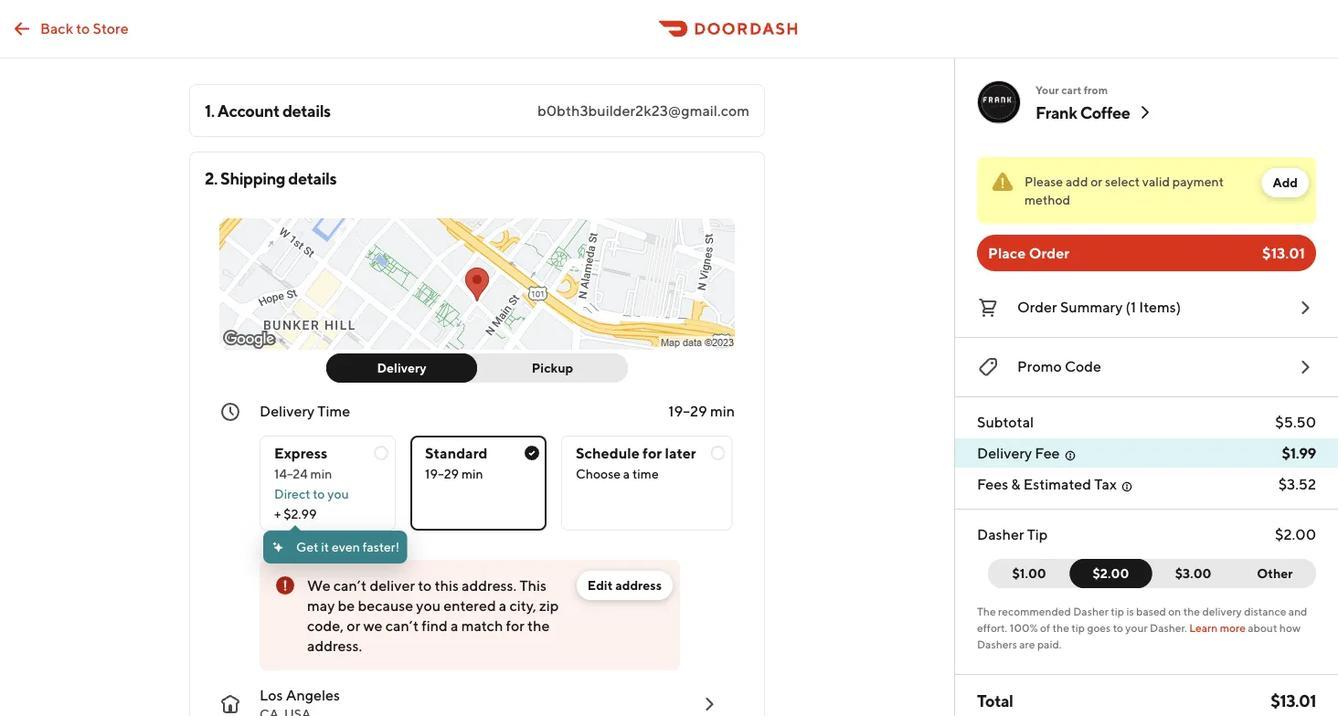 Task type: vqa. For each thing, say whether or not it's contained in the screenshot.
Remove Item From Cart image
no



Task type: describe. For each thing, give the bounding box(es) containing it.
dasher tip
[[977, 526, 1048, 543]]

$2.99
[[283, 507, 317, 522]]

1 vertical spatial delivery
[[260, 403, 315, 420]]

learn
[[1189, 622, 1218, 634]]

$1.00
[[1012, 566, 1046, 581]]

and
[[1289, 605, 1307, 618]]

14–24 min direct to you + $2.99
[[274, 467, 349, 522]]

schedule
[[576, 445, 640, 462]]

1 vertical spatial tip
[[1071, 622, 1085, 634]]

(1
[[1126, 298, 1136, 316]]

we
[[363, 617, 383, 635]]

please
[[1025, 174, 1063, 189]]

to inside the recommended dasher tip is based on the delivery distance and effort. 100% of the tip goes to your dasher.
[[1113, 622, 1123, 634]]

$1.99
[[1282, 445, 1316, 462]]

tip
[[1027, 526, 1048, 543]]

the recommended dasher tip is based on the delivery distance and effort. 100% of the tip goes to your dasher.
[[977, 605, 1307, 634]]

delivery
[[1202, 605, 1242, 618]]

status containing please add or select valid payment method
[[977, 157, 1316, 224]]

add
[[1066, 174, 1088, 189]]

angeles
[[286, 687, 340, 704]]

of
[[1040, 622, 1050, 634]]

+
[[274, 507, 281, 522]]

place order
[[988, 245, 1070, 262]]

time
[[633, 467, 659, 482]]

order summary (1 items)
[[1017, 298, 1181, 316]]

2 vertical spatial delivery
[[977, 445, 1032, 462]]

2. shipping
[[205, 168, 285, 188]]

$5.50
[[1275, 414, 1316, 431]]

get it even faster!
[[296, 540, 400, 555]]

fees
[[977, 476, 1008, 493]]

select
[[1105, 174, 1140, 189]]

delivery or pickup selector option group
[[326, 354, 628, 383]]

$2.00 inside button
[[1093, 566, 1129, 581]]

delivery time
[[260, 403, 350, 420]]

$3.52
[[1278, 476, 1316, 493]]

14–24
[[274, 467, 308, 482]]

find
[[422, 617, 448, 635]]

min inside 14–24 min direct to you + $2.99
[[310, 467, 332, 482]]

100%
[[1010, 622, 1038, 634]]

later
[[665, 445, 696, 462]]

0 horizontal spatial dasher
[[977, 526, 1024, 543]]

please add or select valid payment method
[[1025, 174, 1224, 207]]

b0bth3builder2k23@gmail.com
[[537, 102, 750, 119]]

we can't deliver to this address. this may be because you entered a city, zip code, or we can't find a match for the address. status
[[260, 560, 680, 671]]

or inside please add or select valid payment method
[[1091, 174, 1103, 189]]

back to store
[[40, 19, 129, 37]]

zip
[[539, 597, 559, 615]]

1. account details
[[205, 101, 331, 120]]

1 horizontal spatial a
[[499, 597, 507, 615]]

to inside 14–24 min direct to you + $2.99
[[313, 487, 325, 502]]

paid.
[[1037, 638, 1062, 651]]

you inside 14–24 min direct to you + $2.99
[[327, 487, 349, 502]]

your
[[1036, 83, 1059, 96]]

the
[[977, 605, 996, 618]]

estimated
[[1024, 476, 1091, 493]]

items)
[[1139, 298, 1181, 316]]

edit address
[[588, 578, 662, 593]]

Pickup radio
[[466, 354, 628, 383]]

deliver
[[370, 577, 415, 595]]

be
[[338, 597, 355, 615]]

recommended
[[998, 605, 1071, 618]]

Other button
[[1234, 559, 1316, 589]]

1 vertical spatial 19–29 min
[[425, 467, 483, 482]]

los angeles
[[260, 687, 340, 704]]

from
[[1084, 83, 1108, 96]]

promo code
[[1017, 358, 1102, 375]]

frank
[[1036, 102, 1077, 122]]

0 vertical spatial a
[[623, 467, 630, 482]]

it
[[321, 540, 329, 555]]

code,
[[307, 617, 344, 635]]

Delivery radio
[[326, 354, 477, 383]]

option group containing express
[[260, 421, 735, 531]]

we
[[307, 577, 331, 595]]

for inside the we can't deliver to this address. this may be because you entered a city, zip code, or we can't find a match for the address.
[[506, 617, 525, 635]]

other
[[1257, 566, 1293, 581]]

tip amount option group
[[988, 559, 1316, 589]]

1 horizontal spatial min
[[462, 467, 483, 482]]

2 vertical spatial a
[[451, 617, 458, 635]]

details for 2. shipping details
[[288, 168, 337, 188]]

your cart from
[[1036, 83, 1108, 96]]

0 vertical spatial 19–29
[[668, 403, 707, 420]]

1 horizontal spatial 19–29 min
[[668, 403, 735, 420]]

distance
[[1244, 605, 1286, 618]]

1 horizontal spatial address.
[[462, 577, 517, 595]]



Task type: locate. For each thing, give the bounding box(es) containing it.
city,
[[510, 597, 536, 615]]

address. down code,
[[307, 638, 362, 655]]

or right add
[[1091, 174, 1103, 189]]

0 horizontal spatial $2.00
[[1093, 566, 1129, 581]]

entered
[[444, 597, 496, 615]]

the
[[1183, 605, 1200, 618], [527, 617, 550, 635], [1053, 622, 1069, 634]]

order left 'summary'
[[1017, 298, 1057, 316]]

learn more
[[1189, 622, 1246, 634]]

can't
[[333, 577, 367, 595], [386, 617, 419, 635]]

store
[[93, 19, 129, 37]]

pickup
[[532, 361, 573, 376]]

0 horizontal spatial can't
[[333, 577, 367, 595]]

back
[[40, 19, 73, 37]]

match
[[461, 617, 503, 635]]

fees & estimated
[[977, 476, 1091, 493]]

promo
[[1017, 358, 1062, 375]]

or
[[1091, 174, 1103, 189], [347, 617, 360, 635]]

1 horizontal spatial tip
[[1111, 605, 1124, 618]]

None radio
[[260, 436, 396, 531], [410, 436, 547, 531], [561, 436, 733, 531], [260, 436, 396, 531], [410, 436, 547, 531], [561, 436, 733, 531]]

to right direct
[[313, 487, 325, 502]]

place
[[988, 245, 1026, 262]]

order right place
[[1029, 245, 1070, 262]]

0 vertical spatial or
[[1091, 174, 1103, 189]]

delivery inside radio
[[377, 361, 426, 376]]

0 horizontal spatial 19–29
[[425, 467, 459, 482]]

on
[[1168, 605, 1181, 618]]

details right 1. account at the left of page
[[282, 101, 331, 120]]

fee
[[1035, 445, 1060, 462]]

a left time
[[623, 467, 630, 482]]

address. up entered
[[462, 577, 517, 595]]

back to store button
[[0, 11, 140, 47]]

direct
[[274, 487, 310, 502]]

choose a time
[[576, 467, 659, 482]]

1 vertical spatial dasher
[[1073, 605, 1109, 618]]

frank coffee
[[1036, 102, 1130, 122]]

to inside the we can't deliver to this address. this may be because you entered a city, zip code, or we can't find a match for the address.
[[418, 577, 432, 595]]

0 vertical spatial delivery
[[377, 361, 426, 376]]

1 horizontal spatial for
[[643, 445, 662, 462]]

0 vertical spatial 19–29 min
[[668, 403, 735, 420]]

2 horizontal spatial delivery
[[977, 445, 1032, 462]]

tip left the 'goes' on the bottom of the page
[[1071, 622, 1085, 634]]

1 horizontal spatial you
[[416, 597, 441, 615]]

subtotal
[[977, 414, 1034, 431]]

about
[[1248, 622, 1277, 634]]

you inside the we can't deliver to this address. this may be because you entered a city, zip code, or we can't find a match for the address.
[[416, 597, 441, 615]]

can't up be
[[333, 577, 367, 595]]

tax
[[1094, 476, 1117, 493]]

1 horizontal spatial can't
[[386, 617, 419, 635]]

1 horizontal spatial the
[[1053, 622, 1069, 634]]

los
[[260, 687, 283, 704]]

how
[[1280, 622, 1301, 634]]

2 horizontal spatial min
[[710, 403, 735, 420]]

$2.00 up other
[[1275, 526, 1316, 543]]

time
[[318, 403, 350, 420]]

1 vertical spatial for
[[506, 617, 525, 635]]

more
[[1220, 622, 1246, 634]]

valid
[[1142, 174, 1170, 189]]

we can't deliver to this address. this may be because you entered a city, zip code, or we can't find a match for the address.
[[307, 577, 559, 655]]

0 horizontal spatial or
[[347, 617, 360, 635]]

19–29 min up later
[[668, 403, 735, 420]]

you up find
[[416, 597, 441, 615]]

19–29 down "standard"
[[425, 467, 459, 482]]

$13.01 down how
[[1271, 691, 1316, 711]]

method
[[1025, 192, 1070, 207]]

effort.
[[977, 622, 1008, 634]]

$2.00 button
[[1070, 559, 1152, 589]]

or inside the we can't deliver to this address. this may be because you entered a city, zip code, or we can't find a match for the address.
[[347, 617, 360, 635]]

1 vertical spatial you
[[416, 597, 441, 615]]

even
[[332, 540, 360, 555]]

0 horizontal spatial address.
[[307, 638, 362, 655]]

coffee
[[1080, 102, 1130, 122]]

1 vertical spatial or
[[347, 617, 360, 635]]

1 vertical spatial $2.00
[[1093, 566, 1129, 581]]

to left this
[[418, 577, 432, 595]]

is
[[1127, 605, 1134, 618]]

$3.00
[[1175, 566, 1212, 581]]

0 vertical spatial you
[[327, 487, 349, 502]]

for
[[643, 445, 662, 462], [506, 617, 525, 635]]

status
[[977, 157, 1316, 224]]

to right back
[[76, 19, 90, 37]]

code
[[1065, 358, 1102, 375]]

because
[[358, 597, 413, 615]]

$2.00 up is
[[1093, 566, 1129, 581]]

1 horizontal spatial dasher
[[1073, 605, 1109, 618]]

0 horizontal spatial a
[[451, 617, 458, 635]]

1 vertical spatial order
[[1017, 298, 1057, 316]]

0 horizontal spatial you
[[327, 487, 349, 502]]

$13.01 down add button
[[1262, 245, 1305, 262]]

learn more link
[[1189, 622, 1246, 634]]

1 horizontal spatial 19–29
[[668, 403, 707, 420]]

1 horizontal spatial $2.00
[[1275, 526, 1316, 543]]

details
[[282, 101, 331, 120], [288, 168, 337, 188]]

2 horizontal spatial the
[[1183, 605, 1200, 618]]

0 horizontal spatial delivery
[[260, 403, 315, 420]]

faster!
[[363, 540, 400, 555]]

0 vertical spatial order
[[1029, 245, 1070, 262]]

for up time
[[643, 445, 662, 462]]

2. shipping details
[[205, 168, 337, 188]]

for down "city,"
[[506, 617, 525, 635]]

0 horizontal spatial tip
[[1071, 622, 1085, 634]]

summary
[[1060, 298, 1123, 316]]

1 vertical spatial a
[[499, 597, 507, 615]]

or left we
[[347, 617, 360, 635]]

the right of
[[1053, 622, 1069, 634]]

0 horizontal spatial min
[[310, 467, 332, 482]]

dasher
[[977, 526, 1024, 543], [1073, 605, 1109, 618]]

total
[[977, 691, 1013, 711]]

standard
[[425, 445, 488, 462]]

goes
[[1087, 622, 1111, 634]]

based
[[1136, 605, 1166, 618]]

the right on
[[1183, 605, 1200, 618]]

0 horizontal spatial the
[[527, 617, 550, 635]]

this
[[520, 577, 547, 595]]

get
[[296, 540, 319, 555]]

0 vertical spatial can't
[[333, 577, 367, 595]]

to left your
[[1113, 622, 1123, 634]]

edit
[[588, 578, 613, 593]]

choose
[[576, 467, 621, 482]]

0 vertical spatial address.
[[462, 577, 517, 595]]

your
[[1126, 622, 1148, 634]]

order
[[1029, 245, 1070, 262], [1017, 298, 1057, 316]]

tip
[[1111, 605, 1124, 618], [1071, 622, 1085, 634]]

payment
[[1173, 174, 1224, 189]]

a
[[623, 467, 630, 482], [499, 597, 507, 615], [451, 617, 458, 635]]

schedule for later
[[576, 445, 696, 462]]

edit address button
[[577, 571, 673, 601]]

0 vertical spatial $13.01
[[1262, 245, 1305, 262]]

a right find
[[451, 617, 458, 635]]

0 vertical spatial tip
[[1111, 605, 1124, 618]]

you
[[327, 487, 349, 502], [416, 597, 441, 615]]

order inside button
[[1017, 298, 1057, 316]]

option group
[[260, 421, 735, 531]]

$3.00 button
[[1141, 559, 1235, 589]]

express
[[274, 445, 327, 462]]

$13.01
[[1262, 245, 1305, 262], [1271, 691, 1316, 711]]

1 vertical spatial address.
[[307, 638, 362, 655]]

2 horizontal spatial a
[[623, 467, 630, 482]]

a left "city,"
[[499, 597, 507, 615]]

dasher up the 'goes' on the bottom of the page
[[1073, 605, 1109, 618]]

about how dashers are paid.
[[977, 622, 1301, 651]]

dashers
[[977, 638, 1017, 651]]

1 vertical spatial details
[[288, 168, 337, 188]]

are
[[1019, 638, 1035, 651]]

1 horizontal spatial or
[[1091, 174, 1103, 189]]

1. account
[[205, 101, 279, 120]]

0 vertical spatial $2.00
[[1275, 526, 1316, 543]]

1 horizontal spatial delivery
[[377, 361, 426, 376]]

get it even faster! tooltip
[[263, 526, 407, 564]]

dasher.
[[1150, 622, 1187, 634]]

may
[[307, 597, 335, 615]]

1 vertical spatial $13.01
[[1271, 691, 1316, 711]]

19–29 inside "option group"
[[425, 467, 459, 482]]

$2.00
[[1275, 526, 1316, 543], [1093, 566, 1129, 581]]

19–29 min down "standard"
[[425, 467, 483, 482]]

to inside button
[[76, 19, 90, 37]]

details right "2. shipping"
[[288, 168, 337, 188]]

0 vertical spatial for
[[643, 445, 662, 462]]

tip left is
[[1111, 605, 1124, 618]]

add button
[[1262, 168, 1309, 197]]

this
[[435, 577, 459, 595]]

can't down because
[[386, 617, 419, 635]]

frank coffee button
[[1036, 101, 1156, 123]]

0 horizontal spatial for
[[506, 617, 525, 635]]

0 vertical spatial details
[[282, 101, 331, 120]]

0 horizontal spatial 19–29 min
[[425, 467, 483, 482]]

$1.00 button
[[988, 559, 1082, 589]]

1 vertical spatial can't
[[386, 617, 419, 635]]

promo code button
[[977, 353, 1316, 382]]

19–29 up later
[[668, 403, 707, 420]]

dasher inside the recommended dasher tip is based on the delivery distance and effort. 100% of the tip goes to your dasher.
[[1073, 605, 1109, 618]]

details for 1. account details
[[282, 101, 331, 120]]

you right direct
[[327, 487, 349, 502]]

the down zip
[[527, 617, 550, 635]]

dasher left tip
[[977, 526, 1024, 543]]

19–29 min
[[668, 403, 735, 420], [425, 467, 483, 482]]

0 vertical spatial dasher
[[977, 526, 1024, 543]]

the inside the we can't deliver to this address. this may be because you entered a city, zip code, or we can't find a match for the address.
[[527, 617, 550, 635]]

1 vertical spatial 19–29
[[425, 467, 459, 482]]



